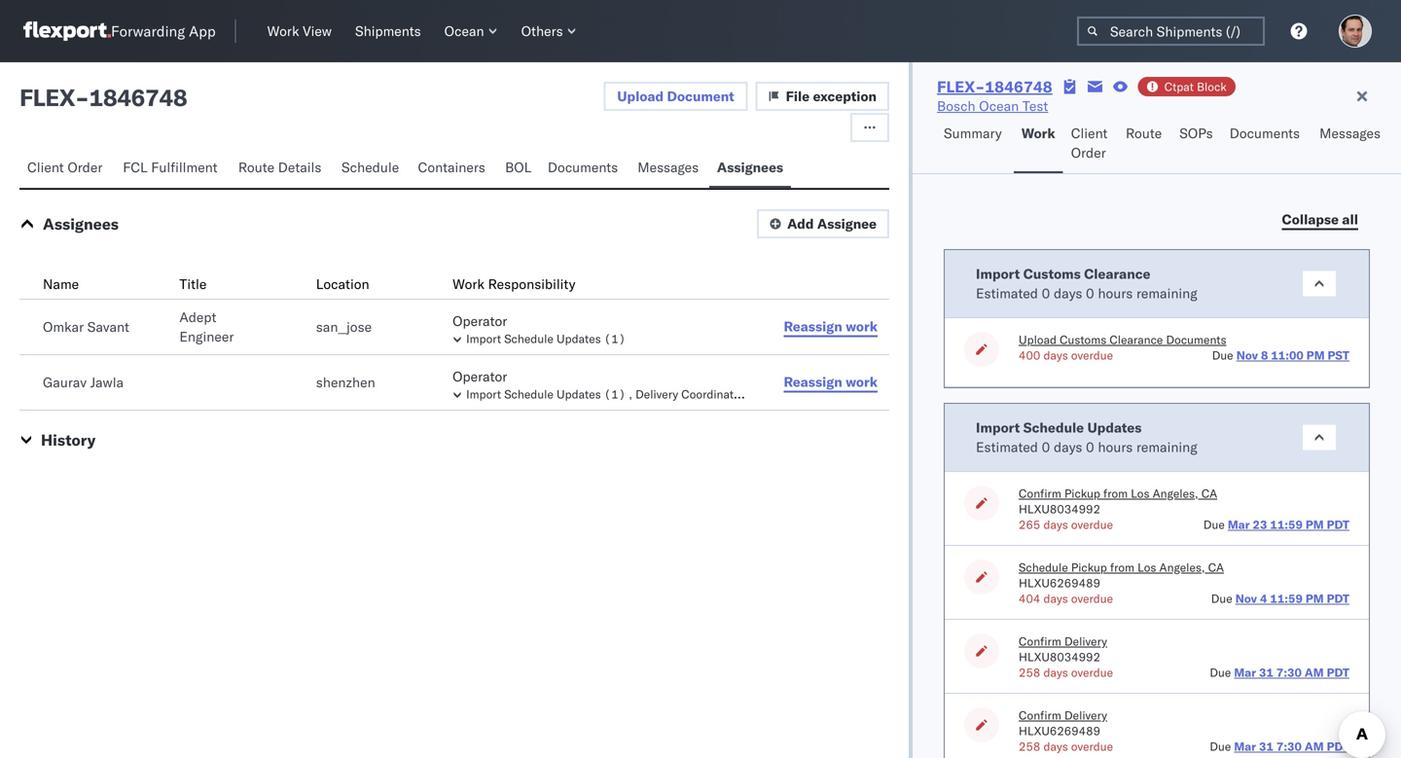 Task type: vqa. For each thing, say whether or not it's contained in the screenshot.
Next button
no



Task type: locate. For each thing, give the bounding box(es) containing it.
1 vertical spatial assignees
[[43, 214, 119, 234]]

import inside import customs clearance estimated 0 days 0 hours remaining
[[976, 265, 1020, 282]]

assignees up name on the left of the page
[[43, 214, 119, 234]]

(1) up import schedule updates                (1)            , delivery coordination                (1) button
[[604, 331, 626, 346]]

1 remaining from the top
[[1137, 285, 1198, 302]]

2 remaining from the top
[[1137, 438, 1198, 455]]

1 horizontal spatial assignees
[[717, 159, 783, 176]]

work view link
[[259, 18, 340, 44]]

upload inside upload customs clearance documents button
[[1019, 332, 1057, 347]]

0 vertical spatial customs
[[1023, 265, 1081, 282]]

hlxu6269489 up 404 days overdue
[[1019, 576, 1101, 590]]

11:59 right 23
[[1270, 517, 1303, 532]]

due for confirm delivery hlxu8034992
[[1210, 665, 1231, 680]]

3 overdue from the top
[[1071, 591, 1113, 606]]

work for work view
[[267, 22, 299, 39]]

confirm up "265"
[[1019, 486, 1062, 501]]

add assignee
[[787, 215, 877, 232]]

days for mar 31 7:30 am pdt button corresponding to confirm delivery hlxu8034992
[[1044, 665, 1068, 680]]

confirm inside confirm delivery hlxu8034992
[[1019, 634, 1062, 649]]

11:59 for 4
[[1270, 591, 1303, 606]]

0 vertical spatial assignees
[[717, 159, 783, 176]]

pm
[[1307, 348, 1325, 362], [1306, 517, 1324, 532], [1306, 591, 1324, 606]]

1 vertical spatial reassign work button
[[772, 368, 889, 397]]

days right 400
[[1044, 348, 1068, 362]]

1 horizontal spatial client order button
[[1063, 116, 1118, 173]]

am
[[1305, 665, 1324, 680], [1305, 739, 1324, 754]]

2 vertical spatial confirm
[[1019, 708, 1062, 723]]

route left details
[[238, 159, 274, 176]]

work for work
[[1022, 125, 1056, 142]]

1 vertical spatial upload
[[1019, 332, 1057, 347]]

confirm delivery button down confirm delivery hlxu8034992
[[1019, 707, 1107, 723]]

los
[[1131, 486, 1150, 501], [1138, 560, 1156, 575]]

documents right bol button
[[548, 159, 618, 176]]

Search Shipments (/) text field
[[1077, 17, 1265, 46]]

schedule up 404 at the bottom right
[[1019, 560, 1068, 575]]

updates
[[557, 331, 601, 346], [557, 387, 601, 401], [1088, 419, 1142, 436]]

1 11:59 from the top
[[1270, 517, 1303, 532]]

ocean right shipments
[[444, 22, 484, 39]]

258 days overdue
[[1019, 665, 1113, 680], [1019, 739, 1113, 754]]

0 vertical spatial 31
[[1259, 665, 1274, 680]]

2 overdue from the top
[[1071, 517, 1113, 532]]

ocean down flex-1846748 link
[[979, 97, 1019, 114]]

2 estimated from the top
[[976, 438, 1038, 455]]

order
[[1071, 144, 1106, 161], [68, 159, 103, 176]]

remaining up upload customs clearance documents button
[[1137, 285, 1198, 302]]

clearance up upload customs clearance documents button
[[1084, 265, 1151, 282]]

updates up confirm pickup from los angeles, ca button
[[1088, 419, 1142, 436]]

import schedule updates                (1)            , delivery coordination                (1)
[[466, 387, 775, 401]]

1 vertical spatial messages
[[638, 159, 699, 176]]

258 for hlxu8034992
[[1019, 665, 1041, 680]]

hours inside import schedule updates estimated 0 days 0 hours remaining
[[1098, 438, 1133, 455]]

upload document button
[[604, 82, 748, 111]]

nov for nov 4 11:59 pm pdt
[[1236, 591, 1257, 606]]

0 vertical spatial hlxu6269489
[[1019, 576, 1101, 590]]

2 pdt from the top
[[1327, 591, 1350, 606]]

customs for import
[[1023, 265, 1081, 282]]

2 vertical spatial delivery
[[1065, 708, 1107, 723]]

1 horizontal spatial client
[[1071, 125, 1108, 142]]

route for route
[[1126, 125, 1162, 142]]

los down confirm pickup from los angeles, ca hlxu8034992
[[1138, 560, 1156, 575]]

from inside "schedule pickup from los angeles, ca hlxu6269489"
[[1110, 560, 1135, 575]]

1 vertical spatial documents
[[548, 159, 618, 176]]

2 reassign work button from the top
[[772, 368, 889, 397]]

2 hlxu6269489 from the top
[[1019, 724, 1101, 738]]

404 days overdue
[[1019, 591, 1113, 606]]

schedule down import schedule updates                (1)
[[504, 387, 554, 401]]

2 vertical spatial mar
[[1234, 739, 1256, 754]]

operator down work responsibility
[[453, 312, 507, 329]]

angeles, up "schedule pickup from los angeles, ca" button
[[1153, 486, 1199, 501]]

customs inside button
[[1060, 332, 1107, 347]]

from up 265 days overdue
[[1104, 486, 1128, 501]]

angeles, down confirm pickup from los angeles, ca hlxu8034992
[[1159, 560, 1205, 575]]

summary button
[[936, 116, 1014, 173]]

delivery inside confirm delivery hlxu8034992
[[1065, 634, 1107, 649]]

0 vertical spatial 258
[[1019, 665, 1041, 680]]

schedule for import schedule updates                (1)            , delivery coordination                (1)
[[504, 387, 554, 401]]

upload customs clearance documents
[[1019, 332, 1227, 347]]

,
[[629, 387, 632, 401]]

overdue for confirm delivery hlxu8034992
[[1071, 665, 1113, 680]]

0 horizontal spatial assignees button
[[43, 214, 119, 234]]

overdue down confirm delivery hlxu8034992
[[1071, 665, 1113, 680]]

angeles, for due nov 4 11:59 pm pdt
[[1159, 560, 1205, 575]]

order right the work button
[[1071, 144, 1106, 161]]

work
[[267, 22, 299, 39], [1022, 125, 1056, 142], [453, 275, 485, 292]]

documents button right bol
[[540, 150, 630, 188]]

block
[[1197, 79, 1227, 94]]

work responsibility
[[453, 275, 576, 292]]

11:59 right 4
[[1270, 591, 1303, 606]]

engineer
[[179, 328, 234, 345]]

flex - 1846748
[[19, 83, 187, 112]]

pickup inside "schedule pickup from los angeles, ca hlxu6269489"
[[1071, 560, 1107, 575]]

2 confirm from the top
[[1019, 634, 1062, 649]]

hlxu6269489 down confirm delivery hlxu8034992
[[1019, 724, 1101, 738]]

import
[[976, 265, 1020, 282], [466, 331, 501, 346], [466, 387, 501, 401], [976, 419, 1020, 436]]

2 258 from the top
[[1019, 739, 1041, 754]]

remaining inside import schedule updates estimated 0 days 0 hours remaining
[[1137, 438, 1198, 455]]

hours for updates
[[1098, 438, 1133, 455]]

2 horizontal spatial work
[[1022, 125, 1056, 142]]

clearance inside button
[[1110, 332, 1163, 347]]

updates for import schedule updates                (1)            , delivery coordination                (1)
[[557, 387, 601, 401]]

from up 404 days overdue
[[1110, 560, 1135, 575]]

2 vertical spatial work
[[453, 275, 485, 292]]

pst
[[1328, 348, 1350, 362]]

documents right sops
[[1230, 125, 1300, 142]]

0 vertical spatial confirm
[[1019, 486, 1062, 501]]

(1) right coordination
[[753, 387, 775, 401]]

0 vertical spatial clearance
[[1084, 265, 1151, 282]]

0 horizontal spatial messages button
[[630, 150, 709, 188]]

1 vertical spatial reassign
[[784, 373, 842, 390]]

1 258 from the top
[[1019, 665, 1041, 680]]

2 258 days overdue from the top
[[1019, 739, 1113, 754]]

from inside confirm pickup from los angeles, ca hlxu8034992
[[1104, 486, 1128, 501]]

2 confirm delivery button from the top
[[1019, 707, 1107, 723]]

0 vertical spatial mar 31 7:30 am pdt button
[[1234, 665, 1350, 680]]

258 down confirm delivery hlxu8034992
[[1019, 665, 1041, 680]]

messages down upload document button
[[638, 159, 699, 176]]

client order right the work button
[[1071, 125, 1108, 161]]

1 vertical spatial client
[[27, 159, 64, 176]]

due mar 31 7:30 am pdt for confirm delivery hlxu8034992
[[1210, 665, 1350, 680]]

258 days overdue for hlxu6269489
[[1019, 739, 1113, 754]]

0 vertical spatial angeles,
[[1153, 486, 1199, 501]]

import for import schedule updates                (1)
[[466, 331, 501, 346]]

remaining up confirm pickup from los angeles, ca button
[[1137, 438, 1198, 455]]

hlxu8034992 down 404 days overdue
[[1019, 650, 1101, 664]]

overdue down "schedule pickup from los angeles, ca hlxu6269489"
[[1071, 591, 1113, 606]]

2 am from the top
[[1305, 739, 1324, 754]]

add assignee button
[[757, 209, 889, 238]]

2 11:59 from the top
[[1270, 591, 1303, 606]]

2 due mar 31 7:30 am pdt from the top
[[1210, 739, 1350, 754]]

upload up 400
[[1019, 332, 1057, 347]]

clearance inside import customs clearance estimated 0 days 0 hours remaining
[[1084, 265, 1151, 282]]

updates up import schedule updates                (1)            , delivery coordination                (1) button
[[557, 331, 601, 346]]

0 horizontal spatial documents
[[548, 159, 618, 176]]

pickup inside confirm pickup from los angeles, ca hlxu8034992
[[1065, 486, 1101, 501]]

nov for nov 8 11:00 pm pst
[[1237, 348, 1258, 362]]

client down "flex" at the top left of page
[[27, 159, 64, 176]]

messages up all
[[1320, 125, 1381, 142]]

1 horizontal spatial work
[[453, 275, 485, 292]]

ocean
[[444, 22, 484, 39], [979, 97, 1019, 114]]

4 pdt from the top
[[1327, 739, 1350, 754]]

1 mar 31 7:30 am pdt button from the top
[[1234, 665, 1350, 680]]

days for mar 23 11:59 pm pdt button
[[1044, 517, 1068, 532]]

gaurav
[[43, 374, 87, 391]]

ca up due mar 23 11:59 pm pdt
[[1202, 486, 1217, 501]]

containers
[[418, 159, 485, 176]]

updates inside 'button'
[[557, 331, 601, 346]]

hlxu8034992 up 265 days overdue
[[1019, 502, 1101, 516]]

estimated for customs
[[976, 285, 1038, 302]]

1 vertical spatial mar
[[1234, 665, 1256, 680]]

client
[[1071, 125, 1108, 142], [27, 159, 64, 176]]

days for mar 31 7:30 am pdt button for confirm delivery hlxu6269489
[[1044, 739, 1068, 754]]

1 work from the top
[[846, 318, 878, 335]]

0 horizontal spatial upload
[[617, 88, 664, 105]]

estimated inside import customs clearance estimated 0 days 0 hours remaining
[[976, 285, 1038, 302]]

delivery down confirm delivery hlxu8034992
[[1065, 708, 1107, 723]]

1846748 down forwarding
[[89, 83, 187, 112]]

1 vertical spatial confirm
[[1019, 634, 1062, 649]]

delivery for confirm delivery hlxu8034992
[[1065, 634, 1107, 649]]

ca up "due nov 4 11:59 pm pdt"
[[1208, 560, 1224, 575]]

0 vertical spatial los
[[1131, 486, 1150, 501]]

confirm for confirm delivery hlxu8034992
[[1019, 634, 1062, 649]]

1 hlxu8034992 from the top
[[1019, 502, 1101, 516]]

delivery inside confirm delivery hlxu6269489
[[1065, 708, 1107, 723]]

client order button
[[1063, 116, 1118, 173], [19, 150, 115, 188]]

location
[[316, 275, 369, 292]]

0 up 265 days overdue
[[1042, 438, 1050, 455]]

hours
[[1098, 285, 1133, 302], [1098, 438, 1133, 455]]

days for nov 4 11:59 pm pdt button
[[1044, 591, 1068, 606]]

1 horizontal spatial order
[[1071, 144, 1106, 161]]

history button
[[41, 430, 96, 450]]

1 operator from the top
[[453, 312, 507, 329]]

1 confirm from the top
[[1019, 486, 1062, 501]]

258 down confirm delivery hlxu6269489
[[1019, 739, 1041, 754]]

import up 400
[[976, 265, 1020, 282]]

1 vertical spatial 258
[[1019, 739, 1041, 754]]

client order
[[1071, 125, 1108, 161], [27, 159, 103, 176]]

clearance for estimated
[[1084, 265, 1151, 282]]

documents
[[1230, 125, 1300, 142], [548, 159, 618, 176], [1166, 332, 1227, 347]]

messages for the left messages button
[[638, 159, 699, 176]]

days up confirm pickup from los angeles, ca button
[[1054, 438, 1083, 455]]

route details button
[[231, 150, 334, 188]]

updates for import schedule updates                (1)
[[557, 331, 601, 346]]

file exception
[[786, 88, 877, 105]]

258 for hlxu6269489
[[1019, 739, 1041, 754]]

hours up confirm pickup from los angeles, ca button
[[1098, 438, 1133, 455]]

11:59
[[1270, 517, 1303, 532], [1270, 591, 1303, 606]]

estimated
[[976, 285, 1038, 302], [976, 438, 1038, 455]]

overdue for confirm pickup from los angeles, ca hlxu8034992
[[1071, 517, 1113, 532]]

(1) left the ","
[[604, 387, 626, 401]]

fulfillment
[[151, 159, 218, 176]]

messages button down upload document button
[[630, 150, 709, 188]]

schedule down 400 days overdue
[[1023, 419, 1084, 436]]

work left responsibility
[[453, 275, 485, 292]]

delivery for confirm delivery hlxu6269489
[[1065, 708, 1107, 723]]

assignees down document
[[717, 159, 783, 176]]

1 confirm delivery button from the top
[[1019, 633, 1107, 649]]

0 vertical spatial upload
[[617, 88, 664, 105]]

1 estimated from the top
[[976, 285, 1038, 302]]

client order left fcl
[[27, 159, 103, 176]]

2 reassign from the top
[[784, 373, 842, 390]]

ca for confirm pickup from los angeles, ca
[[1202, 486, 1217, 501]]

nov left 8
[[1237, 348, 1258, 362]]

0 vertical spatial 11:59
[[1270, 517, 1303, 532]]

am for confirm delivery hlxu8034992
[[1305, 665, 1324, 680]]

mar 31 7:30 am pdt button for confirm delivery hlxu6269489
[[1234, 739, 1350, 754]]

1 258 days overdue from the top
[[1019, 665, 1113, 680]]

0 vertical spatial route
[[1126, 125, 1162, 142]]

0 vertical spatial nov
[[1237, 348, 1258, 362]]

collapse all button
[[1270, 205, 1370, 235]]

1 vertical spatial los
[[1138, 560, 1156, 575]]

0 up confirm pickup from los angeles, ca button
[[1086, 438, 1094, 455]]

updates left the ","
[[557, 387, 601, 401]]

7:30
[[1277, 665, 1302, 680], [1277, 739, 1302, 754]]

1 horizontal spatial messages
[[1320, 125, 1381, 142]]

import for import schedule updates estimated 0 days 0 hours remaining
[[976, 419, 1020, 436]]

0 vertical spatial assignees button
[[709, 150, 791, 188]]

customs inside import customs clearance estimated 0 days 0 hours remaining
[[1023, 265, 1081, 282]]

pm left the pst
[[1307, 348, 1325, 362]]

0 vertical spatial work
[[267, 22, 299, 39]]

1 due mar 31 7:30 am pdt from the top
[[1210, 665, 1350, 680]]

hours up upload customs clearance documents button
[[1098, 285, 1133, 302]]

pm right 4
[[1306, 591, 1324, 606]]

schedule inside import schedule updates estimated 0 days 0 hours remaining
[[1023, 419, 1084, 436]]

1 horizontal spatial documents
[[1166, 332, 1227, 347]]

1 vertical spatial hours
[[1098, 438, 1133, 455]]

258 days overdue down confirm delivery hlxu8034992
[[1019, 665, 1113, 680]]

pickup for hlxu6269489
[[1071, 560, 1107, 575]]

pdt
[[1327, 517, 1350, 532], [1327, 591, 1350, 606], [1327, 665, 1350, 680], [1327, 739, 1350, 754]]

1 horizontal spatial upload
[[1019, 332, 1057, 347]]

assignees button up add
[[709, 150, 791, 188]]

documents button
[[1222, 116, 1312, 173], [540, 150, 630, 188]]

confirm inside confirm pickup from los angeles, ca hlxu8034992
[[1019, 486, 1062, 501]]

(1) inside 'button'
[[604, 331, 626, 346]]

1 vertical spatial clearance
[[1110, 332, 1163, 347]]

days up 400 days overdue
[[1054, 285, 1083, 302]]

pm right 23
[[1306, 517, 1324, 532]]

import inside button
[[466, 387, 501, 401]]

0 vertical spatial from
[[1104, 486, 1128, 501]]

pickup for hlxu8034992
[[1065, 486, 1101, 501]]

import schedule updates                (1)
[[466, 331, 626, 346]]

2 horizontal spatial documents
[[1230, 125, 1300, 142]]

nov left 4
[[1236, 591, 1257, 606]]

hlxu6269489 inside confirm delivery hlxu6269489
[[1019, 724, 1101, 738]]

1 vertical spatial work
[[846, 373, 878, 390]]

upload customs clearance documents button
[[1019, 332, 1227, 347]]

import inside import schedule updates estimated 0 days 0 hours remaining
[[976, 419, 1020, 436]]

1 vertical spatial angeles,
[[1159, 560, 1205, 575]]

work
[[846, 318, 878, 335], [846, 373, 878, 390]]

hlxu8034992
[[1019, 502, 1101, 516], [1019, 650, 1101, 664]]

0 horizontal spatial ocean
[[444, 22, 484, 39]]

1 pdt from the top
[[1327, 517, 1350, 532]]

1 vertical spatial am
[[1305, 739, 1324, 754]]

confirm down confirm delivery hlxu8034992
[[1019, 708, 1062, 723]]

angeles, inside confirm pickup from los angeles, ca hlxu8034992
[[1153, 486, 1199, 501]]

0 vertical spatial work
[[846, 318, 878, 335]]

hlxu8034992 inside confirm pickup from los angeles, ca hlxu8034992
[[1019, 502, 1101, 516]]

1 vertical spatial 7:30
[[1277, 739, 1302, 754]]

1 hours from the top
[[1098, 285, 1133, 302]]

0 vertical spatial operator
[[453, 312, 507, 329]]

import down import schedule updates                (1)
[[466, 387, 501, 401]]

due mar 31 7:30 am pdt for confirm delivery hlxu6269489
[[1210, 739, 1350, 754]]

1 vertical spatial assignees button
[[43, 214, 119, 234]]

2 work from the top
[[846, 373, 878, 390]]

7:30 for confirm delivery hlxu8034992
[[1277, 665, 1302, 680]]

2 hlxu8034992 from the top
[[1019, 650, 1101, 664]]

operator for import schedule updates                (1)            , delivery coordination                (1)
[[453, 368, 507, 385]]

upload for upload customs clearance documents
[[1019, 332, 1057, 347]]

pickup up 404 days overdue
[[1071, 560, 1107, 575]]

flexport. image
[[23, 21, 111, 41]]

1 reassign from the top
[[784, 318, 842, 335]]

upload left document
[[617, 88, 664, 105]]

updates inside button
[[557, 387, 601, 401]]

remaining inside import customs clearance estimated 0 days 0 hours remaining
[[1137, 285, 1198, 302]]

flex-1846748 link
[[937, 77, 1053, 96]]

los inside "schedule pickup from los angeles, ca hlxu6269489"
[[1138, 560, 1156, 575]]

31 for confirm delivery hlxu8034992
[[1259, 665, 1274, 680]]

1 vertical spatial from
[[1110, 560, 1135, 575]]

7:30 for confirm delivery hlxu6269489
[[1277, 739, 1302, 754]]

4
[[1260, 591, 1267, 606]]

client right the work button
[[1071, 125, 1108, 142]]

confirm inside confirm delivery hlxu6269489
[[1019, 708, 1062, 723]]

0 vertical spatial 258 days overdue
[[1019, 665, 1113, 680]]

estimated inside import schedule updates estimated 0 days 0 hours remaining
[[976, 438, 1038, 455]]

schedule inside 'button'
[[504, 331, 554, 346]]

pickup up 265 days overdue
[[1065, 486, 1101, 501]]

delivery right the ","
[[636, 387, 678, 401]]

1846748 up 'test'
[[985, 77, 1053, 96]]

import inside 'button'
[[466, 331, 501, 346]]

0
[[1042, 285, 1050, 302], [1086, 285, 1094, 302], [1042, 438, 1050, 455], [1086, 438, 1094, 455]]

1 vertical spatial route
[[238, 159, 274, 176]]

order left fcl
[[68, 159, 103, 176]]

hours inside import customs clearance estimated 0 days 0 hours remaining
[[1098, 285, 1133, 302]]

others button
[[513, 18, 584, 44]]

(1)
[[604, 331, 626, 346], [604, 387, 626, 401], [753, 387, 775, 401]]

confirm for confirm pickup from los angeles, ca hlxu8034992
[[1019, 486, 1062, 501]]

collapse
[[1282, 211, 1339, 228]]

mar for confirm delivery hlxu6269489
[[1234, 739, 1256, 754]]

1 vertical spatial reassign work
[[784, 373, 878, 390]]

confirm delivery button for hlxu6269489
[[1019, 707, 1107, 723]]

documents up due nov 8 11:00 pm pst
[[1166, 332, 1227, 347]]

assignee
[[817, 215, 877, 232]]

upload
[[617, 88, 664, 105], [1019, 332, 1057, 347]]

31
[[1259, 665, 1274, 680], [1259, 739, 1274, 754]]

1 horizontal spatial client order
[[1071, 125, 1108, 161]]

0 vertical spatial estimated
[[976, 285, 1038, 302]]

1 vertical spatial ca
[[1208, 560, 1224, 575]]

pdt for confirm delivery hlxu6269489
[[1327, 739, 1350, 754]]

1 horizontal spatial messages button
[[1312, 116, 1391, 173]]

angeles, inside "schedule pickup from los angeles, ca hlxu6269489"
[[1159, 560, 1205, 575]]

(1) for import schedule updates                (1)            , delivery coordination                (1)
[[604, 387, 626, 401]]

0 vertical spatial reassign
[[784, 318, 842, 335]]

savant
[[87, 318, 129, 335]]

days right "265"
[[1044, 517, 1068, 532]]

schedule down responsibility
[[504, 331, 554, 346]]

0 vertical spatial 7:30
[[1277, 665, 1302, 680]]

ca inside "schedule pickup from los angeles, ca hlxu6269489"
[[1208, 560, 1224, 575]]

2 31 from the top
[[1259, 739, 1274, 754]]

0 vertical spatial delivery
[[636, 387, 678, 401]]

work inside button
[[1022, 125, 1056, 142]]

1 vertical spatial work
[[1022, 125, 1056, 142]]

1 vertical spatial operator
[[453, 368, 507, 385]]

reassign for 1st reassign work button from the bottom of the page
[[784, 373, 842, 390]]

ca inside confirm pickup from los angeles, ca hlxu8034992
[[1202, 486, 1217, 501]]

1 vertical spatial confirm delivery button
[[1019, 707, 1107, 723]]

estimated up "265"
[[976, 438, 1038, 455]]

customs
[[1023, 265, 1081, 282], [1060, 332, 1107, 347]]

updates inside import schedule updates estimated 0 days 0 hours remaining
[[1088, 419, 1142, 436]]

delivery down 404 days overdue
[[1065, 634, 1107, 649]]

assignees button up name on the left of the page
[[43, 214, 119, 234]]

los inside confirm pickup from los angeles, ca hlxu8034992
[[1131, 486, 1150, 501]]

mar for confirm pickup from los angeles, ca hlxu8034992
[[1228, 517, 1250, 532]]

2 hours from the top
[[1098, 438, 1133, 455]]

documents for the leftmost documents button
[[548, 159, 618, 176]]

app
[[189, 22, 216, 40]]

1 vertical spatial due mar 31 7:30 am pdt
[[1210, 739, 1350, 754]]

11:59 for 23
[[1270, 517, 1303, 532]]

4 overdue from the top
[[1071, 665, 1113, 680]]

route left sops
[[1126, 125, 1162, 142]]

1 vertical spatial 11:59
[[1270, 591, 1303, 606]]

documents for rightmost documents button
[[1230, 125, 1300, 142]]

1 7:30 from the top
[[1277, 665, 1302, 680]]

import schedule updates                (1)            , delivery coordination                (1) button
[[453, 385, 775, 402]]

overdue down confirm pickup from los angeles, ca hlxu8034992
[[1071, 517, 1113, 532]]

0 vertical spatial due mar 31 7:30 am pdt
[[1210, 665, 1350, 680]]

angeles,
[[1153, 486, 1199, 501], [1159, 560, 1205, 575]]

0 horizontal spatial route
[[238, 159, 274, 176]]

days down confirm delivery hlxu6269489
[[1044, 739, 1068, 754]]

1 vertical spatial customs
[[1060, 332, 1107, 347]]

0 vertical spatial ocean
[[444, 22, 484, 39]]

schedule pickup from los angeles, ca hlxu6269489
[[1019, 560, 1224, 590]]

due nov 8 11:00 pm pst
[[1212, 348, 1350, 362]]

due for schedule pickup from los angeles, ca hlxu6269489
[[1211, 591, 1233, 606]]

jawla
[[90, 374, 124, 391]]

1 31 from the top
[[1259, 665, 1274, 680]]

0 vertical spatial reassign work button
[[772, 312, 889, 342]]

3 confirm from the top
[[1019, 708, 1062, 723]]

2 mar 31 7:30 am pdt button from the top
[[1234, 739, 1350, 754]]

reassign work button
[[772, 312, 889, 342], [772, 368, 889, 397]]

confirm delivery button down 404 days overdue
[[1019, 633, 1107, 649]]

0 vertical spatial ca
[[1202, 486, 1217, 501]]

3 pdt from the top
[[1327, 665, 1350, 680]]

upload inside upload document button
[[617, 88, 664, 105]]

0 vertical spatial mar
[[1228, 517, 1250, 532]]

258 days overdue down confirm delivery hlxu6269489
[[1019, 739, 1113, 754]]

0 vertical spatial messages
[[1320, 125, 1381, 142]]

0 vertical spatial pm
[[1307, 348, 1325, 362]]

forwarding app
[[111, 22, 216, 40]]

1 am from the top
[[1305, 665, 1324, 680]]

customs for upload
[[1060, 332, 1107, 347]]

los up "schedule pickup from los angeles, ca" button
[[1131, 486, 1150, 501]]

1 horizontal spatial route
[[1126, 125, 1162, 142]]

reassign for second reassign work button from the bottom of the page
[[784, 318, 842, 335]]

reassign
[[784, 318, 842, 335], [784, 373, 842, 390]]

0 vertical spatial remaining
[[1137, 285, 1198, 302]]

2 7:30 from the top
[[1277, 739, 1302, 754]]

import for import customs clearance estimated 0 days 0 hours remaining
[[976, 265, 1020, 282]]

clearance up 400 days overdue
[[1110, 332, 1163, 347]]

days
[[1054, 285, 1083, 302], [1044, 348, 1068, 362], [1054, 438, 1083, 455], [1044, 517, 1068, 532], [1044, 591, 1068, 606], [1044, 665, 1068, 680], [1044, 739, 1068, 754]]

pickup
[[1065, 486, 1101, 501], [1071, 560, 1107, 575]]

work left view
[[267, 22, 299, 39]]

1 vertical spatial remaining
[[1137, 438, 1198, 455]]

operator for import schedule updates                (1)
[[453, 312, 507, 329]]

import schedule updates                (1) button
[[453, 331, 747, 346]]

days down confirm delivery hlxu8034992
[[1044, 665, 1068, 680]]

overdue down confirm delivery hlxu6269489
[[1071, 739, 1113, 754]]

0 vertical spatial hlxu8034992
[[1019, 502, 1101, 516]]

1 vertical spatial updates
[[557, 387, 601, 401]]

1 reassign work button from the top
[[772, 312, 889, 342]]

operator down import schedule updates                (1)
[[453, 368, 507, 385]]

days right 404 at the bottom right
[[1044, 591, 1068, 606]]

messages button up all
[[1312, 116, 1391, 173]]

overdue down upload customs clearance documents
[[1071, 348, 1113, 362]]

assignees button
[[709, 150, 791, 188], [43, 214, 119, 234]]

upload for upload document
[[617, 88, 664, 105]]

estimated up 400
[[976, 285, 1038, 302]]

clearance for documents
[[1110, 332, 1163, 347]]

2 vertical spatial updates
[[1088, 419, 1142, 436]]

delivery
[[636, 387, 678, 401], [1065, 634, 1107, 649], [1065, 708, 1107, 723]]

1 vertical spatial mar 31 7:30 am pdt button
[[1234, 739, 1350, 754]]

1 hlxu6269489 from the top
[[1019, 576, 1101, 590]]

from for hlxu6269489
[[1110, 560, 1135, 575]]

1 vertical spatial estimated
[[976, 438, 1038, 455]]

import down 400
[[976, 419, 1020, 436]]

confirm down 404 at the bottom right
[[1019, 634, 1062, 649]]

2 operator from the top
[[453, 368, 507, 385]]

5 overdue from the top
[[1071, 739, 1113, 754]]

1 reassign work from the top
[[784, 318, 878, 335]]

hlxu6269489
[[1019, 576, 1101, 590], [1019, 724, 1101, 738]]

gaurav jawla
[[43, 374, 124, 391]]

0 vertical spatial reassign work
[[784, 318, 878, 335]]



Task type: describe. For each thing, give the bounding box(es) containing it.
hlxu8034992 inside confirm delivery hlxu8034992
[[1019, 650, 1101, 664]]

delivery inside button
[[636, 387, 678, 401]]

pm for due mar 23 11:59 pm pdt
[[1306, 517, 1324, 532]]

fcl fulfillment button
[[115, 150, 231, 188]]

flex-
[[937, 77, 985, 96]]

from for hlxu8034992
[[1104, 486, 1128, 501]]

-
[[75, 83, 89, 112]]

order inside client order
[[1071, 144, 1106, 161]]

404
[[1019, 591, 1041, 606]]

work for work responsibility
[[453, 275, 485, 292]]

11:00
[[1271, 348, 1304, 362]]

pdt for confirm pickup from los angeles, ca hlxu8034992
[[1327, 517, 1350, 532]]

view
[[303, 22, 332, 39]]

pdt for schedule pickup from los angeles, ca hlxu6269489
[[1327, 591, 1350, 606]]

updates for import schedule updates estimated 0 days 0 hours remaining
[[1088, 419, 1142, 436]]

test
[[1023, 97, 1048, 114]]

confirm delivery hlxu8034992
[[1019, 634, 1107, 664]]

route for route details
[[238, 159, 274, 176]]

los for 265 days overdue
[[1131, 486, 1150, 501]]

schedule for import schedule updates estimated 0 days 0 hours remaining
[[1023, 419, 1084, 436]]

confirm pickup from los angeles, ca button
[[1019, 486, 1217, 501]]

days inside import schedule updates estimated 0 days 0 hours remaining
[[1054, 438, 1083, 455]]

flex-1846748
[[937, 77, 1053, 96]]

route button
[[1118, 116, 1172, 173]]

mar for confirm delivery hlxu8034992
[[1234, 665, 1256, 680]]

400
[[1019, 348, 1041, 362]]

shenzhen
[[316, 374, 375, 391]]

others
[[521, 22, 563, 39]]

collapse all
[[1282, 211, 1358, 228]]

messages for the rightmost messages button
[[1320, 125, 1381, 142]]

0 horizontal spatial client order
[[27, 159, 103, 176]]

1 horizontal spatial ocean
[[979, 97, 1019, 114]]

days inside import customs clearance estimated 0 days 0 hours remaining
[[1054, 285, 1083, 302]]

mar 31 7:30 am pdt button for confirm delivery hlxu8034992
[[1234, 665, 1350, 680]]

exception
[[813, 88, 877, 105]]

pm for due nov 4 11:59 pm pdt
[[1306, 591, 1324, 606]]

due nov 4 11:59 pm pdt
[[1211, 591, 1350, 606]]

shipments
[[355, 22, 421, 39]]

sops button
[[1172, 116, 1222, 173]]

confirm delivery hlxu6269489
[[1019, 708, 1107, 738]]

0 up 400 days overdue
[[1042, 285, 1050, 302]]

265
[[1019, 517, 1041, 532]]

work view
[[267, 22, 332, 39]]

import customs clearance estimated 0 days 0 hours remaining
[[976, 265, 1198, 302]]

bosch ocean test link
[[937, 96, 1048, 116]]

0 horizontal spatial client order button
[[19, 150, 115, 188]]

due mar 23 11:59 pm pdt
[[1204, 517, 1350, 532]]

upload document
[[617, 88, 734, 105]]

schedule right details
[[342, 159, 399, 176]]

258 days overdue for hlxu8034992
[[1019, 665, 1113, 680]]

schedule inside "schedule pickup from los angeles, ca hlxu6269489"
[[1019, 560, 1068, 575]]

2 reassign work from the top
[[784, 373, 878, 390]]

days for nov 8 11:00 pm pst button
[[1044, 348, 1068, 362]]

1 horizontal spatial 1846748
[[985, 77, 1053, 96]]

nov 4 11:59 pm pdt button
[[1236, 591, 1350, 606]]

ca for schedule pickup from los angeles, ca
[[1208, 560, 1224, 575]]

31 for confirm delivery hlxu6269489
[[1259, 739, 1274, 754]]

0 horizontal spatial assignees
[[43, 214, 119, 234]]

due for confirm delivery hlxu6269489
[[1210, 739, 1231, 754]]

overdue for schedule pickup from los angeles, ca hlxu6269489
[[1071, 591, 1113, 606]]

work button
[[1014, 116, 1063, 173]]

1 horizontal spatial assignees button
[[709, 150, 791, 188]]

hours for clearance
[[1098, 285, 1133, 302]]

bosch ocean test
[[937, 97, 1048, 114]]

1 horizontal spatial documents button
[[1222, 116, 1312, 173]]

bol button
[[497, 150, 540, 188]]

mar 23 11:59 pm pdt button
[[1228, 517, 1350, 532]]

adept
[[179, 308, 216, 326]]

0 horizontal spatial 1846748
[[89, 83, 187, 112]]

summary
[[944, 125, 1002, 142]]

details
[[278, 159, 321, 176]]

fcl
[[123, 159, 148, 176]]

hlxu6269489 inside "schedule pickup from los angeles, ca hlxu6269489"
[[1019, 576, 1101, 590]]

1 overdue from the top
[[1071, 348, 1113, 362]]

shipments link
[[347, 18, 429, 44]]

forwarding
[[111, 22, 185, 40]]

omkar
[[43, 318, 84, 335]]

containers button
[[410, 150, 497, 188]]

0 horizontal spatial documents button
[[540, 150, 630, 188]]

coordination
[[681, 387, 750, 401]]

schedule pickup from los angeles, ca button
[[1019, 560, 1224, 575]]

title
[[179, 275, 207, 292]]

pm for due nov 8 11:00 pm pst
[[1307, 348, 1325, 362]]

pdt for confirm delivery hlxu8034992
[[1327, 665, 1350, 680]]

angeles, for due mar 23 11:59 pm pdt
[[1153, 486, 1199, 501]]

confirm for confirm delivery hlxu6269489
[[1019, 708, 1062, 723]]

confirm pickup from los angeles, ca hlxu8034992
[[1019, 486, 1217, 516]]

am for confirm delivery hlxu6269489
[[1305, 739, 1324, 754]]

ocean button
[[437, 18, 506, 44]]

remaining for import schedule updates
[[1137, 438, 1198, 455]]

2 vertical spatial documents
[[1166, 332, 1227, 347]]

0 vertical spatial client
[[1071, 125, 1108, 142]]

estimated for schedule
[[976, 438, 1038, 455]]

import for import schedule updates                (1)            , delivery coordination                (1)
[[466, 387, 501, 401]]

adept engineer
[[179, 308, 234, 345]]

assignees inside button
[[717, 159, 783, 176]]

400 days overdue
[[1019, 348, 1113, 362]]

nov 8 11:00 pm pst button
[[1237, 348, 1350, 362]]

history
[[41, 430, 96, 450]]

forwarding app link
[[23, 21, 216, 41]]

flex
[[19, 83, 75, 112]]

route details
[[238, 159, 321, 176]]

schedule button
[[334, 150, 410, 188]]

omkar savant
[[43, 318, 129, 335]]

ctpat block
[[1165, 79, 1227, 94]]

due for confirm pickup from los angeles, ca hlxu8034992
[[1204, 517, 1225, 532]]

confirm delivery button for hlxu8034992
[[1019, 633, 1107, 649]]

ocean inside button
[[444, 22, 484, 39]]

name
[[43, 275, 79, 292]]

los for 404 days overdue
[[1138, 560, 1156, 575]]

bosch
[[937, 97, 976, 114]]

file
[[786, 88, 810, 105]]

bol
[[505, 159, 531, 176]]

fcl fulfillment
[[123, 159, 218, 176]]

schedule for import schedule updates                (1)
[[504, 331, 554, 346]]

0 up upload customs clearance documents
[[1086, 285, 1094, 302]]

265 days overdue
[[1019, 517, 1113, 532]]

(1) for import schedule updates                (1)
[[604, 331, 626, 346]]

document
[[667, 88, 734, 105]]

responsibility
[[488, 275, 576, 292]]

import schedule updates estimated 0 days 0 hours remaining
[[976, 419, 1198, 455]]

8
[[1261, 348, 1268, 362]]

0 horizontal spatial order
[[68, 159, 103, 176]]

remaining for import customs clearance
[[1137, 285, 1198, 302]]

san_jose
[[316, 318, 372, 335]]

add
[[787, 215, 814, 232]]

0 horizontal spatial client
[[27, 159, 64, 176]]

overdue for confirm delivery hlxu6269489
[[1071, 739, 1113, 754]]



